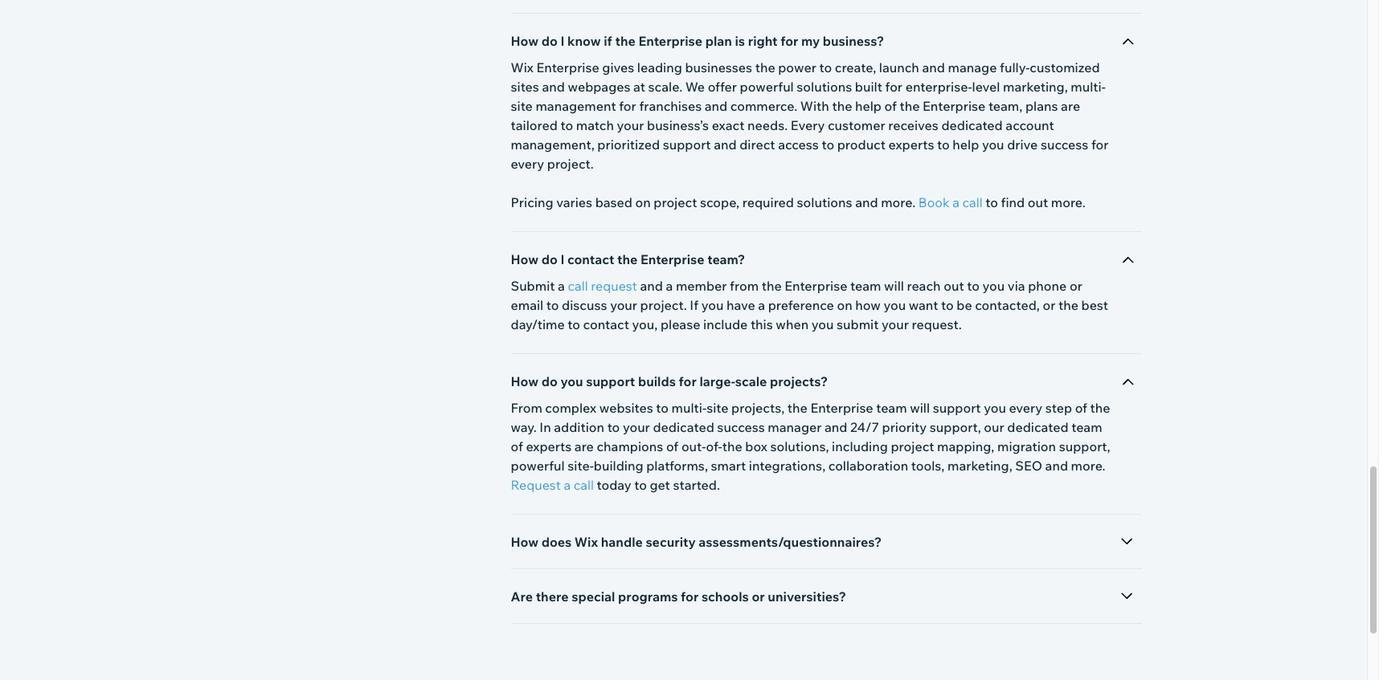 Task type: vqa. For each thing, say whether or not it's contained in the screenshot.
24/7 priority technical support
no



Task type: locate. For each thing, give the bounding box(es) containing it.
success down account at top
[[1041, 137, 1089, 153]]

more. right find
[[1051, 195, 1086, 211]]

i left "know"
[[561, 33, 565, 49]]

support, down step
[[1059, 439, 1111, 455]]

your up prioritized
[[617, 117, 644, 133]]

in
[[540, 420, 551, 436]]

0 horizontal spatial project
[[654, 195, 697, 211]]

every left step
[[1009, 400, 1043, 416]]

request.
[[912, 317, 962, 333]]

project inside from complex websites to multi-site projects, the enterprise team will support you every step of the way. in addition to your dedicated success manager and 24/7 priority support, our dedicated team of experts are champions of out-of-the box solutions, including project mapping, migration support, powerful site-building platforms, smart integrations, collaboration tools, marketing, seo and more. request a call today to get started.
[[891, 439, 935, 455]]

mapping,
[[938, 439, 995, 455]]

to left be
[[941, 297, 954, 314]]

to left get
[[635, 478, 647, 494]]

0 horizontal spatial will
[[884, 278, 904, 294]]

0 horizontal spatial out
[[944, 278, 964, 294]]

0 vertical spatial project
[[654, 195, 697, 211]]

1 vertical spatial are
[[575, 439, 594, 455]]

1 do from the top
[[542, 33, 558, 49]]

support down the business's
[[663, 137, 711, 153]]

0 horizontal spatial success
[[717, 420, 765, 436]]

0 vertical spatial are
[[1061, 98, 1081, 114]]

match
[[576, 117, 614, 133]]

success
[[1041, 137, 1089, 153], [717, 420, 765, 436]]

1 vertical spatial every
[[1009, 400, 1043, 416]]

2 how from the top
[[511, 252, 539, 268]]

a for submit
[[558, 278, 565, 294]]

receives
[[889, 117, 939, 133]]

powerful up commerce.
[[740, 79, 794, 95]]

1 vertical spatial success
[[717, 420, 765, 436]]

integrations,
[[749, 458, 826, 474]]

is
[[735, 33, 745, 49]]

how up sites
[[511, 33, 539, 49]]

help
[[855, 98, 882, 114], [953, 137, 979, 153]]

or up 'best'
[[1070, 278, 1083, 294]]

best
[[1082, 297, 1109, 314]]

1 horizontal spatial will
[[910, 400, 930, 416]]

of up 'receives'
[[885, 98, 897, 114]]

1 horizontal spatial out
[[1028, 195, 1049, 211]]

1 vertical spatial on
[[837, 297, 853, 314]]

0 vertical spatial success
[[1041, 137, 1089, 153]]

to
[[820, 59, 832, 76], [561, 117, 573, 133], [822, 137, 835, 153], [937, 137, 950, 153], [986, 195, 998, 211], [967, 278, 980, 294], [547, 297, 559, 314], [941, 297, 954, 314], [568, 317, 580, 333], [656, 400, 669, 416], [608, 420, 620, 436], [635, 478, 647, 494]]

are inside wix enterprise gives leading businesses the power to create, launch and manage fully-customized sites and webpages at scale. we offer powerful solutions built for enterprise-level marketing, multi- site management for franchises and commerce. with the help of the enterprise team, plans are tailored to match your business's exact needs. every customer receives dedicated account management, prioritized support and direct access to product experts to help you drive success for every project. pricing varies based on project scope, required solutions and more.
[[1061, 98, 1081, 114]]

1 horizontal spatial dedicated
[[942, 117, 1003, 133]]

how do i know if the enterprise plan is right for my business?
[[511, 33, 885, 49]]

and down product
[[856, 195, 878, 211]]

0 vertical spatial project.
[[547, 156, 594, 172]]

0 vertical spatial site
[[511, 98, 533, 114]]

1 horizontal spatial success
[[1041, 137, 1089, 153]]

project. inside wix enterprise gives leading businesses the power to create, launch and manage fully-customized sites and webpages at scale. we offer powerful solutions built for enterprise-level marketing, multi- site management for franchises and commerce. with the help of the enterprise team, plans are tailored to match your business's exact needs. every customer receives dedicated account management, prioritized support and direct access to product experts to help you drive success for every project. pricing varies based on project scope, required solutions and more.
[[547, 156, 594, 172]]

0 vertical spatial will
[[884, 278, 904, 294]]

your
[[617, 117, 644, 133], [610, 297, 638, 314], [882, 317, 909, 333], [623, 420, 650, 436]]

level
[[972, 79, 1000, 95]]

how for how do you support builds for large-scale projects?
[[511, 374, 539, 390]]

addition
[[554, 420, 605, 436]]

powerful up request
[[511, 458, 565, 474]]

will inside and a member from the enterprise team will reach out to you via phone or email to discuss your project. if you have a preference on how you want to be contacted, or the best day/time to contact you, please include this when you submit your request.
[[884, 278, 904, 294]]

project
[[654, 195, 697, 211], [891, 439, 935, 455]]

box
[[746, 439, 768, 455]]

the right step
[[1091, 400, 1111, 416]]

i up submit a call request on the top left of page
[[561, 252, 565, 268]]

2 horizontal spatial or
[[1070, 278, 1083, 294]]

0 horizontal spatial or
[[752, 589, 765, 605]]

the left 'best'
[[1059, 297, 1079, 314]]

experts down 'receives'
[[889, 137, 935, 153]]

1 horizontal spatial project.
[[640, 297, 687, 314]]

1 vertical spatial support
[[586, 374, 635, 390]]

from
[[511, 400, 543, 416]]

1 vertical spatial do
[[542, 252, 558, 268]]

prioritized
[[598, 137, 660, 153]]

2 vertical spatial support
[[933, 400, 981, 416]]

you down preference
[[812, 317, 834, 333]]

multi- down how do you support builds for large-scale projects?
[[672, 400, 707, 416]]

do up submit
[[542, 252, 558, 268]]

out
[[1028, 195, 1049, 211], [944, 278, 964, 294]]

0 vertical spatial every
[[511, 156, 544, 172]]

marketing, inside wix enterprise gives leading businesses the power to create, launch and manage fully-customized sites and webpages at scale. we offer powerful solutions built for enterprise-level marketing, multi- site management for franchises and commerce. with the help of the enterprise team, plans are tailored to match your business's exact needs. every customer receives dedicated account management, prioritized support and direct access to product experts to help you drive success for every project. pricing varies based on project scope, required solutions and more.
[[1003, 79, 1068, 95]]

1 vertical spatial call
[[568, 278, 588, 294]]

discuss
[[562, 297, 607, 314]]

a right submit
[[558, 278, 565, 294]]

powerful
[[740, 79, 794, 95], [511, 458, 565, 474]]

3 do from the top
[[542, 374, 558, 390]]

you right 'how'
[[884, 297, 906, 314]]

0 horizontal spatial multi-
[[672, 400, 707, 416]]

0 vertical spatial support,
[[930, 420, 981, 436]]

marketing, up plans
[[1003, 79, 1068, 95]]

step
[[1046, 400, 1073, 416]]

1 horizontal spatial are
[[1061, 98, 1081, 114]]

enterprise up leading at the left top
[[639, 33, 703, 49]]

1 vertical spatial multi-
[[672, 400, 707, 416]]

the up 'smart'
[[723, 439, 743, 455]]

you
[[982, 137, 1005, 153], [983, 278, 1005, 294], [702, 297, 724, 314], [884, 297, 906, 314], [812, 317, 834, 333], [561, 374, 583, 390], [984, 400, 1006, 416]]

dedicated
[[942, 117, 1003, 133], [653, 420, 715, 436], [1008, 420, 1069, 436]]

to down every
[[822, 137, 835, 153]]

at
[[634, 79, 646, 95]]

0 horizontal spatial support
[[586, 374, 635, 390]]

2 solutions from the top
[[797, 195, 853, 211]]

1 horizontal spatial support,
[[1059, 439, 1111, 455]]

request
[[591, 278, 637, 294]]

to up be
[[967, 278, 980, 294]]

call for call request
[[568, 278, 588, 294]]

0 vertical spatial support
[[663, 137, 711, 153]]

are up site-
[[575, 439, 594, 455]]

1 vertical spatial contact
[[583, 317, 630, 333]]

platforms,
[[647, 458, 708, 474]]

0 vertical spatial help
[[855, 98, 882, 114]]

1 horizontal spatial project
[[891, 439, 935, 455]]

priority
[[882, 420, 927, 436]]

support up websites
[[586, 374, 635, 390]]

want
[[909, 297, 939, 314]]

you inside wix enterprise gives leading businesses the power to create, launch and manage fully-customized sites and webpages at scale. we offer powerful solutions built for enterprise-level marketing, multi- site management for franchises and commerce. with the help of the enterprise team, plans are tailored to match your business's exact needs. every customer receives dedicated account management, prioritized support and direct access to product experts to help you drive success for every project. pricing varies based on project scope, required solutions and more.
[[982, 137, 1005, 153]]

2 vertical spatial do
[[542, 374, 558, 390]]

fully-
[[1000, 59, 1030, 76]]

pricing
[[511, 195, 554, 211]]

0 vertical spatial out
[[1028, 195, 1049, 211]]

and a member from the enterprise team will reach out to you via phone or email to discuss your project. if you have a preference on how you want to be contacted, or the best day/time to contact you, please include this when you submit your request.
[[511, 278, 1109, 333]]

multi- down customized
[[1071, 79, 1106, 95]]

0 vertical spatial multi-
[[1071, 79, 1106, 95]]

site inside from complex websites to multi-site projects, the enterprise team will support you every step of the way. in addition to your dedicated success manager and 24/7 priority support, our dedicated team of experts are champions of out-of-the box solutions, including project mapping, migration support, powerful site-building platforms, smart integrations, collaboration tools, marketing, seo and more. request a call today to get started.
[[707, 400, 729, 416]]

your inside from complex websites to multi-site projects, the enterprise team will support you every step of the way. in addition to your dedicated success manager and 24/7 priority support, our dedicated team of experts are champions of out-of-the box solutions, including project mapping, migration support, powerful site-building platforms, smart integrations, collaboration tools, marketing, seo and more. request a call today to get started.
[[623, 420, 650, 436]]

1 horizontal spatial multi-
[[1071, 79, 1106, 95]]

customized
[[1030, 59, 1100, 76]]

enterprise up preference
[[785, 278, 848, 294]]

1 how from the top
[[511, 33, 539, 49]]

0 horizontal spatial are
[[575, 439, 594, 455]]

to down management
[[561, 117, 573, 133]]

support
[[663, 137, 711, 153], [586, 374, 635, 390], [933, 400, 981, 416]]

with
[[801, 98, 830, 114]]

business's
[[647, 117, 709, 133]]

are
[[511, 589, 533, 605]]

help left drive
[[953, 137, 979, 153]]

and right the seo
[[1046, 458, 1069, 474]]

enterprise up 24/7
[[811, 400, 874, 416]]

dedicated down team,
[[942, 117, 1003, 133]]

how for how does wix handle security assessments/questionnaires?
[[511, 535, 539, 551]]

you up 'our'
[[984, 400, 1006, 416]]

4 how from the top
[[511, 535, 539, 551]]

experts down the in
[[526, 439, 572, 455]]

more. right the seo
[[1071, 458, 1106, 474]]

help down "built"
[[855, 98, 882, 114]]

include
[[703, 317, 748, 333]]

every inside wix enterprise gives leading businesses the power to create, launch and manage fully-customized sites and webpages at scale. we offer powerful solutions built for enterprise-level marketing, multi- site management for franchises and commerce. with the help of the enterprise team, plans are tailored to match your business's exact needs. every customer receives dedicated account management, prioritized support and direct access to product experts to help you drive success for every project. pricing varies based on project scope, required solutions and more.
[[511, 156, 544, 172]]

0 horizontal spatial help
[[855, 98, 882, 114]]

2 horizontal spatial support
[[933, 400, 981, 416]]

solutions
[[797, 79, 852, 95], [797, 195, 853, 211]]

team up priority
[[877, 400, 907, 416]]

team down step
[[1072, 420, 1103, 436]]

1 vertical spatial out
[[944, 278, 964, 294]]

team,
[[989, 98, 1023, 114]]

multi- inside from complex websites to multi-site projects, the enterprise team will support you every step of the way. in addition to your dedicated success manager and 24/7 priority support, our dedicated team of experts are champions of out-of-the box solutions, including project mapping, migration support, powerful site-building platforms, smart integrations, collaboration tools, marketing, seo and more. request a call today to get started.
[[672, 400, 707, 416]]

0 vertical spatial i
[[561, 33, 565, 49]]

the right from
[[762, 278, 782, 294]]

support, up mapping,
[[930, 420, 981, 436]]

2 vertical spatial or
[[752, 589, 765, 605]]

0 vertical spatial wix
[[511, 59, 534, 76]]

1 horizontal spatial experts
[[889, 137, 935, 153]]

0 horizontal spatial project.
[[547, 156, 594, 172]]

schools
[[702, 589, 749, 605]]

1 vertical spatial will
[[910, 400, 930, 416]]

power
[[778, 59, 817, 76]]

1 horizontal spatial every
[[1009, 400, 1043, 416]]

1 vertical spatial support,
[[1059, 439, 1111, 455]]

the down right on the right top
[[755, 59, 776, 76]]

do left "know"
[[542, 33, 558, 49]]

site down sites
[[511, 98, 533, 114]]

1 vertical spatial project
[[891, 439, 935, 455]]

dedicated up 'migration'
[[1008, 420, 1069, 436]]

0 vertical spatial or
[[1070, 278, 1083, 294]]

1 solutions from the top
[[797, 79, 852, 95]]

you,
[[632, 317, 658, 333]]

0 vertical spatial on
[[636, 195, 651, 211]]

1 horizontal spatial site
[[707, 400, 729, 416]]

management
[[536, 98, 616, 114]]

site
[[511, 98, 533, 114], [707, 400, 729, 416]]

via
[[1008, 278, 1026, 294]]

0 vertical spatial team
[[851, 278, 881, 294]]

on inside wix enterprise gives leading businesses the power to create, launch and manage fully-customized sites and webpages at scale. we offer powerful solutions built for enterprise-level marketing, multi- site management for franchises and commerce. with the help of the enterprise team, plans are tailored to match your business's exact needs. every customer receives dedicated account management, prioritized support and direct access to product experts to help you drive success for every project. pricing varies based on project scope, required solutions and more.
[[636, 195, 651, 211]]

project left scope,
[[654, 195, 697, 211]]

0 vertical spatial solutions
[[797, 79, 852, 95]]

1 horizontal spatial on
[[837, 297, 853, 314]]

call down site-
[[574, 478, 594, 494]]

1 vertical spatial powerful
[[511, 458, 565, 474]]

1 horizontal spatial powerful
[[740, 79, 794, 95]]

0 horizontal spatial powerful
[[511, 458, 565, 474]]

of right step
[[1075, 400, 1088, 416]]

1 horizontal spatial support
[[663, 137, 711, 153]]

support inside from complex websites to multi-site projects, the enterprise team will support you every step of the way. in addition to your dedicated success manager and 24/7 priority support, our dedicated team of experts are champions of out-of-the box solutions, including project mapping, migration support, powerful site-building platforms, smart integrations, collaboration tools, marketing, seo and more. request a call today to get started.
[[933, 400, 981, 416]]

or right the schools on the bottom right of page
[[752, 589, 765, 605]]

0 vertical spatial marketing,
[[1003, 79, 1068, 95]]

1 vertical spatial or
[[1043, 297, 1056, 314]]

day/time
[[511, 317, 565, 333]]

call right book
[[963, 195, 983, 211]]

your down request
[[610, 297, 638, 314]]

support inside wix enterprise gives leading businesses the power to create, launch and manage fully-customized sites and webpages at scale. we offer powerful solutions built for enterprise-level marketing, multi- site management for franchises and commerce. with the help of the enterprise team, plans are tailored to match your business's exact needs. every customer receives dedicated account management, prioritized support and direct access to product experts to help you drive success for every project. pricing varies based on project scope, required solutions and more.
[[663, 137, 711, 153]]

contact up submit a call request on the top left of page
[[568, 252, 615, 268]]

0 vertical spatial powerful
[[740, 79, 794, 95]]

experts
[[889, 137, 935, 153], [526, 439, 572, 455]]

more. left book
[[881, 195, 916, 211]]

0 horizontal spatial wix
[[511, 59, 534, 76]]

0 vertical spatial experts
[[889, 137, 935, 153]]

call up discuss
[[568, 278, 588, 294]]

marketing, inside from complex websites to multi-site projects, the enterprise team will support you every step of the way. in addition to your dedicated success manager and 24/7 priority support, our dedicated team of experts are champions of out-of-the box solutions, including project mapping, migration support, powerful site-building platforms, smart integrations, collaboration tools, marketing, seo and more. request a call today to get started.
[[948, 458, 1013, 474]]

do
[[542, 33, 558, 49], [542, 252, 558, 268], [542, 374, 558, 390]]

0 vertical spatial do
[[542, 33, 558, 49]]

0 vertical spatial call
[[963, 195, 983, 211]]

multi-
[[1071, 79, 1106, 95], [672, 400, 707, 416]]

for right drive
[[1092, 137, 1109, 153]]

wix right does
[[575, 535, 598, 551]]

experts inside wix enterprise gives leading businesses the power to create, launch and manage fully-customized sites and webpages at scale. we offer powerful solutions built for enterprise-level marketing, multi- site management for franchises and commerce. with the help of the enterprise team, plans are tailored to match your business's exact needs. every customer receives dedicated account management, prioritized support and direct access to product experts to help you drive success for every project. pricing varies based on project scope, required solutions and more.
[[889, 137, 935, 153]]

every
[[511, 156, 544, 172], [1009, 400, 1043, 416]]

are right plans
[[1061, 98, 1081, 114]]

24/7
[[851, 420, 880, 436]]

exact
[[712, 117, 745, 133]]

assessments/questionnaires?
[[699, 535, 882, 551]]

team up 'how'
[[851, 278, 881, 294]]

on
[[636, 195, 651, 211], [837, 297, 853, 314]]

marketing, down mapping,
[[948, 458, 1013, 474]]

0 horizontal spatial experts
[[526, 439, 572, 455]]

success up box
[[717, 420, 765, 436]]

champions
[[597, 439, 664, 455]]

1 vertical spatial experts
[[526, 439, 572, 455]]

1 vertical spatial i
[[561, 252, 565, 268]]

2 vertical spatial call
[[574, 478, 594, 494]]

when
[[776, 317, 809, 333]]

project down priority
[[891, 439, 935, 455]]

3 how from the top
[[511, 374, 539, 390]]

1 vertical spatial marketing,
[[948, 458, 1013, 474]]

more. inside wix enterprise gives leading businesses the power to create, launch and manage fully-customized sites and webpages at scale. we offer powerful solutions built for enterprise-level marketing, multi- site management for franchises and commerce. with the help of the enterprise team, plans are tailored to match your business's exact needs. every customer receives dedicated account management, prioritized support and direct access to product experts to help you drive success for every project. pricing varies based on project scope, required solutions and more.
[[881, 195, 916, 211]]

contact down discuss
[[583, 317, 630, 333]]

1 vertical spatial help
[[953, 137, 979, 153]]

1 i from the top
[[561, 33, 565, 49]]

started.
[[673, 478, 720, 494]]

0 horizontal spatial site
[[511, 98, 533, 114]]

how left does
[[511, 535, 539, 551]]

book a call to find out more.
[[919, 195, 1086, 211]]

your inside wix enterprise gives leading businesses the power to create, launch and manage fully-customized sites and webpages at scale. we offer powerful solutions built for enterprise-level marketing, multi- site management for franchises and commerce. with the help of the enterprise team, plans are tailored to match your business's exact needs. every customer receives dedicated account management, prioritized support and direct access to product experts to help you drive success for every project. pricing varies based on project scope, required solutions and more.
[[617, 117, 644, 133]]

1 vertical spatial solutions
[[797, 195, 853, 211]]

0 horizontal spatial on
[[636, 195, 651, 211]]

1 vertical spatial site
[[707, 400, 729, 416]]

how does wix handle security assessments/questionnaires?
[[511, 535, 882, 551]]

2 i from the top
[[561, 252, 565, 268]]

success inside from complex websites to multi-site projects, the enterprise team will support you every step of the way. in addition to your dedicated success manager and 24/7 priority support, our dedicated team of experts are champions of out-of-the box solutions, including project mapping, migration support, powerful site-building platforms, smart integrations, collaboration tools, marketing, seo and more. request a call today to get started.
[[717, 420, 765, 436]]

project. up "please"
[[640, 297, 687, 314]]

enterprise-
[[906, 79, 972, 95]]

and left 24/7
[[825, 420, 848, 436]]

site down the large-
[[707, 400, 729, 416]]

to down the builds
[[656, 400, 669, 416]]

a left member
[[666, 278, 673, 294]]

do up complex
[[542, 374, 558, 390]]

1 vertical spatial project.
[[640, 297, 687, 314]]

1 vertical spatial wix
[[575, 535, 598, 551]]

will up priority
[[910, 400, 930, 416]]

how for how do i know if the enterprise plan is right for my business?
[[511, 33, 539, 49]]

success inside wix enterprise gives leading businesses the power to create, launch and manage fully-customized sites and webpages at scale. we offer powerful solutions built for enterprise-level marketing, multi- site management for franchises and commerce. with the help of the enterprise team, plans are tailored to match your business's exact needs. every customer receives dedicated account management, prioritized support and direct access to product experts to help you drive success for every project. pricing varies based on project scope, required solutions and more.
[[1041, 137, 1089, 153]]

team inside and a member from the enterprise team will reach out to you via phone or email to discuss your project. if you have a preference on how you want to be contacted, or the best day/time to contact you, please include this when you submit your request.
[[851, 278, 881, 294]]

you left drive
[[982, 137, 1005, 153]]

will
[[884, 278, 904, 294], [910, 400, 930, 416]]

how up submit
[[511, 252, 539, 268]]

do for support
[[542, 374, 558, 390]]

seo
[[1016, 458, 1043, 474]]

how
[[856, 297, 881, 314]]

2 do from the top
[[542, 252, 558, 268]]

out right find
[[1028, 195, 1049, 211]]

for left "my"
[[781, 33, 799, 49]]

be
[[957, 297, 973, 314]]

on right the based
[[636, 195, 651, 211]]

experts inside from complex websites to multi-site projects, the enterprise team will support you every step of the way. in addition to your dedicated success manager and 24/7 priority support, our dedicated team of experts are champions of out-of-the box solutions, including project mapping, migration support, powerful site-building platforms, smart integrations, collaboration tools, marketing, seo and more. request a call today to get started.
[[526, 439, 572, 455]]

0 horizontal spatial every
[[511, 156, 544, 172]]

how for how do i contact the enterprise team?
[[511, 252, 539, 268]]

do for know
[[542, 33, 558, 49]]

how up from
[[511, 374, 539, 390]]

out up be
[[944, 278, 964, 294]]

project inside wix enterprise gives leading businesses the power to create, launch and manage fully-customized sites and webpages at scale. we offer powerful solutions built for enterprise-level marketing, multi- site management for franchises and commerce. with the help of the enterprise team, plans are tailored to match your business's exact needs. every customer receives dedicated account management, prioritized support and direct access to product experts to help you drive success for every project. pricing varies based on project scope, required solutions and more.
[[654, 195, 697, 211]]

tools,
[[912, 458, 945, 474]]

0 vertical spatial contact
[[568, 252, 615, 268]]

a for book
[[953, 195, 960, 211]]



Task type: describe. For each thing, give the bounding box(es) containing it.
this
[[751, 317, 773, 333]]

you left the via
[[983, 278, 1005, 294]]

plan
[[706, 33, 732, 49]]

enterprise inside and a member from the enterprise team will reach out to you via phone or email to discuss your project. if you have a preference on how you want to be contacted, or the best day/time to contact you, please include this when you submit your request.
[[785, 278, 848, 294]]

offer
[[708, 79, 737, 95]]

we
[[686, 79, 705, 95]]

and up enterprise-
[[923, 59, 945, 76]]

to down 'receives'
[[937, 137, 950, 153]]

2 vertical spatial team
[[1072, 420, 1103, 436]]

submit a call request
[[511, 278, 637, 294]]

websites
[[600, 400, 653, 416]]

large-
[[700, 374, 735, 390]]

i for contact
[[561, 252, 565, 268]]

multi- inside wix enterprise gives leading businesses the power to create, launch and manage fully-customized sites and webpages at scale. we offer powerful solutions built for enterprise-level marketing, multi- site management for franchises and commerce. with the help of the enterprise team, plans are tailored to match your business's exact needs. every customer receives dedicated account management, prioritized support and direct access to product experts to help you drive success for every project. pricing varies based on project scope, required solutions and more.
[[1071, 79, 1106, 95]]

universities?
[[768, 589, 847, 605]]

0 horizontal spatial support,
[[930, 420, 981, 436]]

are inside from complex websites to multi-site projects, the enterprise team will support you every step of the way. in addition to your dedicated success manager and 24/7 priority support, our dedicated team of experts are champions of out-of-the box solutions, including project mapping, migration support, powerful site-building platforms, smart integrations, collaboration tools, marketing, seo and more. request a call today to get started.
[[575, 439, 594, 455]]

for left the schools on the bottom right of page
[[681, 589, 699, 605]]

to down websites
[[608, 420, 620, 436]]

scope,
[[700, 195, 740, 211]]

scale.
[[649, 79, 683, 95]]

member
[[676, 278, 727, 294]]

call for book a call
[[963, 195, 983, 211]]

our
[[984, 420, 1005, 436]]

to up day/time
[[547, 297, 559, 314]]

project. inside and a member from the enterprise team will reach out to you via phone or email to discuss your project. if you have a preference on how you want to be contacted, or the best day/time to contact you, please include this when you submit your request.
[[640, 297, 687, 314]]

create,
[[835, 59, 877, 76]]

have
[[727, 297, 755, 314]]

product
[[838, 137, 886, 153]]

scale
[[735, 374, 767, 390]]

team?
[[708, 252, 745, 268]]

you inside from complex websites to multi-site projects, the enterprise team will support you every step of the way. in addition to your dedicated success manager and 24/7 priority support, our dedicated team of experts are champions of out-of-the box solutions, including project mapping, migration support, powerful site-building platforms, smart integrations, collaboration tools, marketing, seo and more. request a call today to get started.
[[984, 400, 1006, 416]]

i for know
[[561, 33, 565, 49]]

for left the large-
[[679, 374, 697, 390]]

and inside and a member from the enterprise team will reach out to you via phone or email to discuss your project. if you have a preference on how you want to be contacted, or the best day/time to contact you, please include this when you submit your request.
[[640, 278, 663, 294]]

preference
[[768, 297, 834, 314]]

site inside wix enterprise gives leading businesses the power to create, launch and manage fully-customized sites and webpages at scale. we offer powerful solutions built for enterprise-level marketing, multi- site management for franchises and commerce. with the help of the enterprise team, plans are tailored to match your business's exact needs. every customer receives dedicated account management, prioritized support and direct access to product experts to help you drive success for every project. pricing varies based on project scope, required solutions and more.
[[511, 98, 533, 114]]

webpages
[[568, 79, 631, 95]]

wix enterprise gives leading businesses the power to create, launch and manage fully-customized sites and webpages at scale. we offer powerful solutions built for enterprise-level marketing, multi- site management for franchises and commerce. with the help of the enterprise team, plans are tailored to match your business's exact needs. every customer receives dedicated account management, prioritized support and direct access to product experts to help you drive success for every project. pricing varies based on project scope, required solutions and more.
[[511, 59, 1109, 211]]

powerful inside wix enterprise gives leading businesses the power to create, launch and manage fully-customized sites and webpages at scale. we offer powerful solutions built for enterprise-level marketing, multi- site management for franchises and commerce. with the help of the enterprise team, plans are tailored to match your business's exact needs. every customer receives dedicated account management, prioritized support and direct access to product experts to help you drive success for every project. pricing varies based on project scope, required solutions and more.
[[740, 79, 794, 95]]

does
[[542, 535, 572, 551]]

of inside wix enterprise gives leading businesses the power to create, launch and manage fully-customized sites and webpages at scale. we offer powerful solutions built for enterprise-level marketing, multi- site management for franchises and commerce. with the help of the enterprise team, plans are tailored to match your business's exact needs. every customer receives dedicated account management, prioritized support and direct access to product experts to help you drive success for every project. pricing varies based on project scope, required solutions and more.
[[885, 98, 897, 114]]

customer
[[828, 117, 886, 133]]

drive
[[1008, 137, 1038, 153]]

on inside and a member from the enterprise team will reach out to you via phone or email to discuss your project. if you have a preference on how you want to be contacted, or the best day/time to contact you, please include this when you submit your request.
[[837, 297, 853, 314]]

out inside and a member from the enterprise team will reach out to you via phone or email to discuss your project. if you have a preference on how you want to be contacted, or the best day/time to contact you, please include this when you submit your request.
[[944, 278, 964, 294]]

there
[[536, 589, 569, 605]]

a inside from complex websites to multi-site projects, the enterprise team will support you every step of the way. in addition to your dedicated success manager and 24/7 priority support, our dedicated team of experts are champions of out-of-the box solutions, including project mapping, migration support, powerful site-building platforms, smart integrations, collaboration tools, marketing, seo and more. request a call today to get started.
[[564, 478, 571, 494]]

how do you support builds for large-scale projects?
[[511, 374, 828, 390]]

powerful inside from complex websites to multi-site projects, the enterprise team will support you every step of the way. in addition to your dedicated success manager and 24/7 priority support, our dedicated team of experts are champions of out-of-the box solutions, including project mapping, migration support, powerful site-building platforms, smart integrations, collaboration tools, marketing, seo and more. request a call today to get started.
[[511, 458, 565, 474]]

the up customer
[[832, 98, 853, 114]]

every
[[791, 117, 825, 133]]

get
[[650, 478, 670, 494]]

know
[[568, 33, 601, 49]]

do for contact
[[542, 252, 558, 268]]

1 horizontal spatial help
[[953, 137, 979, 153]]

submit
[[511, 278, 555, 294]]

complex
[[545, 400, 597, 416]]

handle
[[601, 535, 643, 551]]

plans
[[1026, 98, 1058, 114]]

phone
[[1028, 278, 1067, 294]]

businesses
[[685, 59, 753, 76]]

1 horizontal spatial wix
[[575, 535, 598, 551]]

building
[[594, 458, 644, 474]]

wix inside wix enterprise gives leading businesses the power to create, launch and manage fully-customized sites and webpages at scale. we offer powerful solutions built for enterprise-level marketing, multi- site management for franchises and commerce. with the help of the enterprise team, plans are tailored to match your business's exact needs. every customer receives dedicated account management, prioritized support and direct access to product experts to help you drive success for every project. pricing varies based on project scope, required solutions and more.
[[511, 59, 534, 76]]

a up this
[[758, 297, 765, 314]]

site-
[[568, 458, 594, 474]]

2 horizontal spatial dedicated
[[1008, 420, 1069, 436]]

if
[[690, 297, 699, 314]]

and down offer
[[705, 98, 728, 114]]

the right if
[[615, 33, 636, 49]]

special
[[572, 589, 615, 605]]

book
[[919, 195, 950, 211]]

of up platforms,
[[666, 439, 679, 455]]

projects?
[[770, 374, 828, 390]]

from complex websites to multi-site projects, the enterprise team will support you every step of the way. in addition to your dedicated success manager and 24/7 priority support, our dedicated team of experts are champions of out-of-the box solutions, including project mapping, migration support, powerful site-building platforms, smart integrations, collaboration tools, marketing, seo and more. request a call today to get started.
[[511, 400, 1111, 494]]

please
[[661, 317, 701, 333]]

how do i contact the enterprise team?
[[511, 252, 745, 268]]

leading
[[637, 59, 682, 76]]

more. inside from complex websites to multi-site projects, the enterprise team will support you every step of the way. in addition to your dedicated success manager and 24/7 priority support, our dedicated team of experts are champions of out-of-the box solutions, including project mapping, migration support, powerful site-building platforms, smart integrations, collaboration tools, marketing, seo and more. request a call today to get started.
[[1071, 458, 1106, 474]]

call inside from complex websites to multi-site projects, the enterprise team will support you every step of the way. in addition to your dedicated success manager and 24/7 priority support, our dedicated team of experts are champions of out-of-the box solutions, including project mapping, migration support, powerful site-building platforms, smart integrations, collaboration tools, marketing, seo and more. request a call today to get started.
[[574, 478, 594, 494]]

reach
[[907, 278, 941, 294]]

the up request
[[617, 252, 638, 268]]

will inside from complex websites to multi-site projects, the enterprise team will support you every step of the way. in addition to your dedicated success manager and 24/7 priority support, our dedicated team of experts are champions of out-of-the box solutions, including project mapping, migration support, powerful site-building platforms, smart integrations, collaboration tools, marketing, seo and more. request a call today to get started.
[[910, 400, 930, 416]]

access
[[778, 137, 819, 153]]

direct
[[740, 137, 775, 153]]

a for and
[[666, 278, 673, 294]]

dedicated inside wix enterprise gives leading businesses the power to create, launch and manage fully-customized sites and webpages at scale. we offer powerful solutions built for enterprise-level marketing, multi- site management for franchises and commerce. with the help of the enterprise team, plans are tailored to match your business's exact needs. every customer receives dedicated account management, prioritized support and direct access to product experts to help you drive success for every project. pricing varies based on project scope, required solutions and more.
[[942, 117, 1003, 133]]

the up manager
[[788, 400, 808, 416]]

sites
[[511, 79, 539, 95]]

email
[[511, 297, 544, 314]]

business?
[[823, 33, 885, 49]]

your down want
[[882, 317, 909, 333]]

enterprise down "know"
[[537, 59, 600, 76]]

management,
[[511, 137, 595, 153]]

needs.
[[748, 117, 788, 133]]

of down way.
[[511, 439, 523, 455]]

the up 'receives'
[[900, 98, 920, 114]]

enterprise up member
[[641, 252, 705, 268]]

and down exact
[[714, 137, 737, 153]]

contact inside and a member from the enterprise team will reach out to you via phone or email to discuss your project. if you have a preference on how you want to be contacted, or the best day/time to contact you, please include this when you submit your request.
[[583, 317, 630, 333]]

for down launch
[[886, 79, 903, 95]]

1 vertical spatial team
[[877, 400, 907, 416]]

gives
[[602, 59, 635, 76]]

programs
[[618, 589, 678, 605]]

every inside from complex websites to multi-site projects, the enterprise team will support you every step of the way. in addition to your dedicated success manager and 24/7 priority support, our dedicated team of experts are champions of out-of-the box solutions, including project mapping, migration support, powerful site-building platforms, smart integrations, collaboration tools, marketing, seo and more. request a call today to get started.
[[1009, 400, 1043, 416]]

if
[[604, 33, 613, 49]]

manage
[[948, 59, 997, 76]]

0 horizontal spatial dedicated
[[653, 420, 715, 436]]

to left find
[[986, 195, 998, 211]]

my
[[802, 33, 820, 49]]

out-
[[682, 439, 706, 455]]

find
[[1001, 195, 1025, 211]]

to right the power
[[820, 59, 832, 76]]

varies
[[556, 195, 593, 211]]

today
[[597, 478, 632, 494]]

commerce.
[[731, 98, 798, 114]]

enterprise down enterprise-
[[923, 98, 986, 114]]

1 horizontal spatial or
[[1043, 297, 1056, 314]]

to down discuss
[[568, 317, 580, 333]]

builds
[[638, 374, 676, 390]]

security
[[646, 535, 696, 551]]

collaboration
[[829, 458, 909, 474]]

built
[[855, 79, 883, 95]]

and right sites
[[542, 79, 565, 95]]

tailored
[[511, 117, 558, 133]]

you up complex
[[561, 374, 583, 390]]

for down at
[[619, 98, 637, 114]]

based
[[595, 195, 633, 211]]

you right if
[[702, 297, 724, 314]]

enterprise inside from complex websites to multi-site projects, the enterprise team will support you every step of the way. in addition to your dedicated success manager and 24/7 priority support, our dedicated team of experts are champions of out-of-the box solutions, including project mapping, migration support, powerful site-building platforms, smart integrations, collaboration tools, marketing, seo and more. request a call today to get started.
[[811, 400, 874, 416]]



